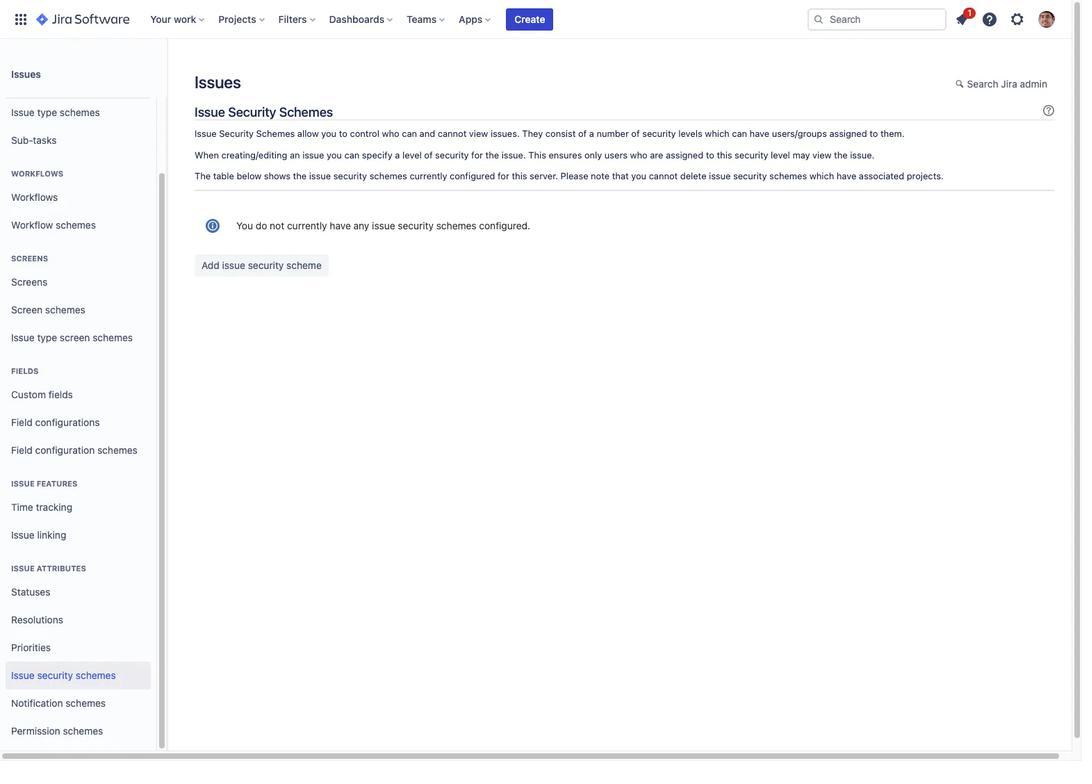 Task type: describe. For each thing, give the bounding box(es) containing it.
notifications image
[[954, 11, 971, 27]]

Search field
[[808, 8, 947, 30]]

issue attributes
[[11, 564, 86, 573]]

this
[[529, 149, 547, 161]]

you
[[236, 220, 253, 232]]

schemes inside "fields" group
[[97, 444, 138, 456]]

schemes inside 'link'
[[56, 219, 96, 231]]

field configurations link
[[6, 409, 151, 437]]

issue security schemes allow you to control who can and cannot view issues. they consist of a number of security levels which can have users/groups assigned to them.
[[195, 128, 905, 139]]

0 horizontal spatial which
[[705, 128, 730, 139]]

resolutions
[[11, 614, 63, 626]]

sub-tasks link
[[6, 127, 151, 154]]

field configurations
[[11, 416, 100, 428]]

any
[[354, 220, 370, 232]]

schemes down notification schemes link
[[63, 725, 103, 737]]

0 vertical spatial a
[[590, 128, 594, 139]]

your profile and settings image
[[1039, 11, 1056, 27]]

do
[[256, 220, 267, 232]]

workflow
[[11, 219, 53, 231]]

work
[[174, 13, 196, 25]]

priorities
[[11, 642, 51, 653]]

number
[[597, 128, 629, 139]]

search
[[968, 78, 999, 90]]

custom fields link
[[6, 381, 151, 409]]

security up configured
[[435, 149, 469, 161]]

2 issue. from the left
[[851, 149, 875, 161]]

settings image
[[1010, 11, 1026, 27]]

0 horizontal spatial to
[[339, 128, 348, 139]]

them.
[[881, 128, 905, 139]]

0 horizontal spatial can
[[345, 149, 360, 161]]

users/groups
[[772, 128, 827, 139]]

issue type schemes
[[11, 106, 100, 118]]

below
[[237, 171, 262, 182]]

projects button
[[214, 8, 270, 30]]

your work button
[[146, 8, 210, 30]]

server.
[[530, 171, 558, 182]]

0 horizontal spatial currently
[[287, 220, 327, 232]]

field configuration schemes link
[[6, 437, 151, 465]]

teams
[[407, 13, 437, 25]]

2 horizontal spatial of
[[632, 128, 640, 139]]

screen
[[60, 331, 90, 343]]

creating/editing
[[222, 149, 287, 161]]

tasks
[[33, 134, 57, 146]]

dashboards button
[[325, 8, 399, 30]]

have for can
[[750, 128, 770, 139]]

security inside issue attributes group
[[37, 669, 73, 681]]

add issue security scheme link
[[195, 255, 329, 277]]

issue linking
[[11, 529, 66, 541]]

features
[[37, 479, 78, 488]]

notification
[[11, 697, 63, 709]]

issue type screen schemes
[[11, 331, 133, 343]]

0 horizontal spatial cannot
[[438, 128, 467, 139]]

you for can
[[327, 149, 342, 161]]

allow
[[298, 128, 319, 139]]

1 vertical spatial a
[[395, 149, 400, 161]]

schemes down the priorities link
[[76, 669, 116, 681]]

shows
[[264, 171, 291, 182]]

configurations
[[35, 416, 100, 428]]

an
[[290, 149, 300, 161]]

schemes for issue security schemes allow you to control who can and cannot view issues. they consist of a number of security levels which can have users/groups assigned to them.
[[256, 128, 295, 139]]

please
[[561, 171, 589, 182]]

schemes down may
[[770, 171, 808, 182]]

issue right delete
[[709, 171, 731, 182]]

resolutions link
[[6, 606, 151, 634]]

time tracking
[[11, 501, 72, 513]]

priorities link
[[6, 634, 151, 662]]

workflow schemes
[[11, 219, 96, 231]]

sub-
[[11, 134, 33, 146]]

delete
[[681, 171, 707, 182]]

issue features group
[[6, 465, 151, 554]]

1 horizontal spatial to
[[706, 149, 715, 161]]

note
[[591, 171, 610, 182]]

issue for issue linking
[[11, 529, 35, 541]]

issue right add
[[222, 259, 245, 271]]

issue types group
[[6, 14, 151, 159]]

issue for issue type screen schemes
[[11, 331, 35, 343]]

your work
[[150, 13, 196, 25]]

users
[[605, 149, 628, 161]]

linking
[[37, 529, 66, 541]]

workflows for workflows link
[[11, 191, 58, 203]]

and
[[420, 128, 435, 139]]

1 horizontal spatial view
[[813, 149, 832, 161]]

apps
[[459, 13, 483, 25]]

type for schemes
[[37, 106, 57, 118]]

table
[[213, 171, 234, 182]]

search jira admin
[[968, 78, 1048, 90]]

when
[[195, 149, 219, 161]]

apps button
[[455, 8, 497, 30]]

sub-tasks
[[11, 134, 57, 146]]

0 horizontal spatial have
[[330, 220, 351, 232]]

issue linking link
[[6, 522, 151, 549]]

issue for issue security schemes allow you to control who can and cannot view issues. they consist of a number of security levels which can have users/groups assigned to them.
[[195, 128, 217, 139]]

field configuration schemes
[[11, 444, 138, 456]]

projects
[[219, 13, 256, 25]]

security left scheme
[[248, 259, 284, 271]]

add issue security scheme
[[202, 259, 322, 271]]

filters button
[[274, 8, 321, 30]]

security up are on the right
[[643, 128, 676, 139]]

2 level from the left
[[771, 149, 791, 161]]

attributes
[[37, 564, 86, 573]]

1 horizontal spatial who
[[630, 149, 648, 161]]

2 horizontal spatial to
[[870, 128, 879, 139]]

1 horizontal spatial currently
[[410, 171, 448, 182]]

configured.
[[479, 220, 531, 232]]

you for to
[[322, 128, 337, 139]]

security for issue security schemes allow you to control who can and cannot view issues. they consist of a number of security levels which can have users/groups assigned to them.
[[219, 128, 254, 139]]

0 vertical spatial view
[[469, 128, 488, 139]]

1 vertical spatial which
[[810, 171, 835, 182]]

1 level from the left
[[403, 149, 422, 161]]

0 horizontal spatial of
[[424, 149, 433, 161]]

filters
[[279, 13, 307, 25]]

issues.
[[491, 128, 520, 139]]

2 vertical spatial you
[[632, 171, 647, 182]]

0 horizontal spatial who
[[382, 128, 400, 139]]

scheme
[[287, 259, 322, 271]]

teams button
[[403, 8, 451, 30]]

2 horizontal spatial can
[[732, 128, 748, 139]]

dashboards
[[329, 13, 385, 25]]

ensures
[[549, 149, 582, 161]]

custom
[[11, 388, 46, 400]]

schemes down issue security schemes link
[[66, 697, 106, 709]]



Task type: locate. For each thing, give the bounding box(es) containing it.
1 vertical spatial field
[[11, 444, 33, 456]]

levels
[[679, 128, 703, 139]]

screens for screens group
[[11, 254, 48, 263]]

issues up issue type schemes
[[11, 68, 41, 80]]

schemes right screen
[[93, 331, 133, 343]]

custom fields
[[11, 388, 73, 400]]

of right consist
[[579, 128, 587, 139]]

schemes up allow
[[279, 104, 333, 120]]

have left associated
[[837, 171, 857, 182]]

you right the that
[[632, 171, 647, 182]]

1 vertical spatial for
[[498, 171, 510, 182]]

type inside screens group
[[37, 331, 57, 343]]

security for issue security schemes
[[228, 104, 276, 120]]

assigned down levels
[[666, 149, 704, 161]]

1 vertical spatial this
[[512, 171, 528, 182]]

schemes left configured.
[[437, 220, 477, 232]]

issue security schemes
[[195, 104, 333, 120]]

1 horizontal spatial of
[[579, 128, 587, 139]]

to left "control"
[[339, 128, 348, 139]]

jira software image
[[36, 11, 130, 27], [36, 11, 130, 27]]

cannot down are on the right
[[649, 171, 678, 182]]

1 vertical spatial view
[[813, 149, 832, 161]]

schemes
[[60, 106, 100, 118], [370, 171, 407, 182], [770, 171, 808, 182], [56, 219, 96, 231], [437, 220, 477, 232], [45, 304, 85, 315], [93, 331, 133, 343], [97, 444, 138, 456], [76, 669, 116, 681], [66, 697, 106, 709], [63, 725, 103, 737]]

1 horizontal spatial assigned
[[830, 128, 868, 139]]

which down may
[[810, 171, 835, 182]]

workflows group
[[6, 154, 151, 243]]

screens down workflow
[[11, 254, 48, 263]]

permission schemes
[[11, 725, 103, 737]]

the down an
[[293, 171, 307, 182]]

security down "specify"
[[334, 171, 367, 182]]

0 horizontal spatial this
[[512, 171, 528, 182]]

1 workflows from the top
[[11, 169, 63, 178]]

1 vertical spatial assigned
[[666, 149, 704, 161]]

1 type from the top
[[37, 106, 57, 118]]

appswitcher icon image
[[13, 11, 29, 27]]

configuration
[[35, 444, 95, 456]]

0 vertical spatial type
[[37, 106, 57, 118]]

1 horizontal spatial the
[[486, 149, 499, 161]]

schemes down the field configurations 'link'
[[97, 444, 138, 456]]

view right may
[[813, 149, 832, 161]]

admin
[[1021, 78, 1048, 90]]

notification schemes
[[11, 697, 106, 709]]

level down the and
[[403, 149, 422, 161]]

that
[[612, 171, 629, 182]]

1 vertical spatial who
[[630, 149, 648, 161]]

issue for issue type schemes
[[11, 106, 35, 118]]

issue. up associated
[[851, 149, 875, 161]]

issue for issue attributes
[[11, 564, 35, 573]]

to left them. at the right of page
[[870, 128, 879, 139]]

control
[[350, 128, 380, 139]]

type
[[37, 106, 57, 118], [37, 331, 57, 343]]

can down "control"
[[345, 149, 360, 161]]

have left users/groups
[[750, 128, 770, 139]]

fields
[[11, 366, 39, 376]]

fields group
[[6, 352, 151, 469]]

are
[[650, 149, 664, 161]]

1 horizontal spatial can
[[402, 128, 417, 139]]

type left screen
[[37, 331, 57, 343]]

0 vertical spatial for
[[472, 149, 483, 161]]

screen
[[11, 304, 43, 315]]

1 horizontal spatial have
[[750, 128, 770, 139]]

1 horizontal spatial for
[[498, 171, 510, 182]]

workflows link
[[6, 184, 151, 211]]

schemes down "specify"
[[370, 171, 407, 182]]

issue attributes group
[[6, 549, 151, 750]]

have
[[750, 128, 770, 139], [837, 171, 857, 182], [330, 220, 351, 232]]

issue
[[303, 149, 324, 161], [309, 171, 331, 182], [709, 171, 731, 182], [372, 220, 395, 232], [222, 259, 245, 271]]

issue right the shows
[[309, 171, 331, 182]]

issue type screen schemes link
[[6, 324, 151, 352]]

for up configured
[[472, 149, 483, 161]]

schemes inside issue types group
[[60, 106, 100, 118]]

issues
[[11, 68, 41, 80], [195, 72, 241, 92]]

the table below shows the issue security schemes currently configured for this server. please note that you cannot delete issue security schemes which have associated projects.
[[195, 171, 944, 182]]

projects.
[[907, 171, 944, 182]]

issues right sidebar navigation image
[[195, 72, 241, 92]]

0 horizontal spatial a
[[395, 149, 400, 161]]

workflows for workflows group
[[11, 169, 63, 178]]

1 horizontal spatial which
[[810, 171, 835, 182]]

0 horizontal spatial issue.
[[502, 149, 526, 161]]

you
[[322, 128, 337, 139], [327, 149, 342, 161], [632, 171, 647, 182]]

field up issue features
[[11, 444, 33, 456]]

view left issues.
[[469, 128, 488, 139]]

have left any
[[330, 220, 351, 232]]

you do not currently have any issue security schemes configured.
[[236, 220, 531, 232]]

cannot right the and
[[438, 128, 467, 139]]

this left server.
[[512, 171, 528, 182]]

issue right any
[[372, 220, 395, 232]]

2 type from the top
[[37, 331, 57, 343]]

associated
[[859, 171, 905, 182]]

can left the and
[[402, 128, 417, 139]]

of
[[579, 128, 587, 139], [632, 128, 640, 139], [424, 149, 433, 161]]

0 vertical spatial you
[[322, 128, 337, 139]]

1 horizontal spatial issue.
[[851, 149, 875, 161]]

0 vertical spatial assigned
[[830, 128, 868, 139]]

1 issue. from the left
[[502, 149, 526, 161]]

0 horizontal spatial for
[[472, 149, 483, 161]]

who up "specify"
[[382, 128, 400, 139]]

consist
[[546, 128, 576, 139]]

1 horizontal spatial level
[[771, 149, 791, 161]]

0 vertical spatial which
[[705, 128, 730, 139]]

who left are on the right
[[630, 149, 648, 161]]

the
[[486, 149, 499, 161], [835, 149, 848, 161], [293, 171, 307, 182]]

0 horizontal spatial level
[[403, 149, 422, 161]]

banner
[[0, 0, 1072, 39]]

schemes up sub-tasks link
[[60, 106, 100, 118]]

issue for issue features
[[11, 479, 35, 488]]

search jira admin link
[[949, 74, 1055, 96]]

0 horizontal spatial view
[[469, 128, 488, 139]]

1 vertical spatial cannot
[[649, 171, 678, 182]]

fields
[[49, 388, 73, 400]]

issue type schemes link
[[6, 99, 151, 127]]

screens up screen in the top of the page
[[11, 276, 48, 288]]

0 horizontal spatial issues
[[11, 68, 41, 80]]

0 vertical spatial cannot
[[438, 128, 467, 139]]

have for which
[[837, 171, 857, 182]]

security
[[228, 104, 276, 120], [219, 128, 254, 139]]

schemes up issue type screen schemes
[[45, 304, 85, 315]]

issue
[[195, 104, 225, 120], [11, 106, 35, 118], [195, 128, 217, 139], [11, 331, 35, 343], [11, 479, 35, 488], [11, 529, 35, 541], [11, 564, 35, 573], [11, 669, 35, 681]]

0 vertical spatial have
[[750, 128, 770, 139]]

1 horizontal spatial this
[[717, 149, 733, 161]]

assigned left them. at the right of page
[[830, 128, 868, 139]]

2 workflows from the top
[[11, 191, 58, 203]]

issue.
[[502, 149, 526, 161], [851, 149, 875, 161]]

permission
[[11, 725, 60, 737]]

1 vertical spatial workflows
[[11, 191, 58, 203]]

0 vertical spatial security
[[228, 104, 276, 120]]

banner containing your work
[[0, 0, 1072, 39]]

for
[[472, 149, 483, 161], [498, 171, 510, 182]]

the down issues.
[[486, 149, 499, 161]]

field for field configuration schemes
[[11, 444, 33, 456]]

for right configured
[[498, 171, 510, 182]]

issue right an
[[303, 149, 324, 161]]

screen schemes
[[11, 304, 85, 315]]

small image
[[956, 79, 967, 90]]

notification schemes link
[[6, 690, 151, 718]]

issue security schemes link
[[6, 662, 151, 690]]

create button
[[507, 8, 554, 30]]

help image
[[982, 11, 999, 27]]

security right any
[[398, 220, 434, 232]]

1
[[968, 7, 972, 18]]

screens group
[[6, 239, 151, 356]]

0 vertical spatial schemes
[[279, 104, 333, 120]]

1 field from the top
[[11, 416, 33, 428]]

2 vertical spatial have
[[330, 220, 351, 232]]

to up delete
[[706, 149, 715, 161]]

to
[[339, 128, 348, 139], [870, 128, 879, 139], [706, 149, 715, 161]]

tracking
[[36, 501, 72, 513]]

security up notification schemes
[[37, 669, 73, 681]]

of down the and
[[424, 149, 433, 161]]

the right may
[[835, 149, 848, 161]]

permission schemes link
[[6, 718, 151, 745]]

schemes for issue security schemes
[[279, 104, 333, 120]]

type up tasks
[[37, 106, 57, 118]]

when creating/editing an issue you can specify a level of security for the issue. this ensures only users who are assigned to this security level may view the issue.
[[195, 149, 875, 161]]

time tracking link
[[6, 494, 151, 522]]

may
[[793, 149, 811, 161]]

configured
[[450, 171, 495, 182]]

currently down the and
[[410, 171, 448, 182]]

0 vertical spatial field
[[11, 416, 33, 428]]

1 vertical spatial screens
[[11, 276, 48, 288]]

schemes
[[279, 104, 333, 120], [256, 128, 295, 139]]

2 horizontal spatial have
[[837, 171, 857, 182]]

issue for issue security schemes
[[195, 104, 225, 120]]

search image
[[814, 14, 825, 25]]

0 vertical spatial screens
[[11, 254, 48, 263]]

field inside 'link'
[[11, 416, 33, 428]]

0 vertical spatial this
[[717, 149, 733, 161]]

workflows up workflow
[[11, 191, 58, 203]]

1 vertical spatial schemes
[[256, 128, 295, 139]]

you right an
[[327, 149, 342, 161]]

you right allow
[[322, 128, 337, 139]]

can right levels
[[732, 128, 748, 139]]

currently right not
[[287, 220, 327, 232]]

screens for screens link in the top left of the page
[[11, 276, 48, 288]]

sidebar navigation image
[[152, 56, 182, 83]]

issue for issue security schemes
[[11, 669, 35, 681]]

add
[[202, 259, 220, 271]]

1 vertical spatial you
[[327, 149, 342, 161]]

type for screen
[[37, 331, 57, 343]]

0 horizontal spatial the
[[293, 171, 307, 182]]

a right "specify"
[[395, 149, 400, 161]]

1 vertical spatial have
[[837, 171, 857, 182]]

type inside group
[[37, 106, 57, 118]]

field down custom
[[11, 416, 33, 428]]

cannot
[[438, 128, 467, 139], [649, 171, 678, 182]]

2 field from the top
[[11, 444, 33, 456]]

1 vertical spatial type
[[37, 331, 57, 343]]

schemes down issue security schemes
[[256, 128, 295, 139]]

the
[[195, 171, 211, 182]]

security right delete
[[734, 171, 767, 182]]

issue. down issues.
[[502, 149, 526, 161]]

workflows down sub-tasks
[[11, 169, 63, 178]]

jira
[[1002, 78, 1018, 90]]

1 vertical spatial security
[[219, 128, 254, 139]]

field for field configurations
[[11, 416, 33, 428]]

can
[[402, 128, 417, 139], [732, 128, 748, 139], [345, 149, 360, 161]]

2 horizontal spatial the
[[835, 149, 848, 161]]

time
[[11, 501, 33, 513]]

0 vertical spatial currently
[[410, 171, 448, 182]]

1 horizontal spatial cannot
[[649, 171, 678, 182]]

security left may
[[735, 149, 769, 161]]

1 horizontal spatial a
[[590, 128, 594, 139]]

1 screens from the top
[[11, 254, 48, 263]]

only
[[585, 149, 602, 161]]

workflow schemes link
[[6, 211, 151, 239]]

they
[[522, 128, 543, 139]]

issue features
[[11, 479, 78, 488]]

field
[[11, 416, 33, 428], [11, 444, 33, 456]]

schemes down workflows link
[[56, 219, 96, 231]]

primary element
[[8, 0, 808, 39]]

who
[[382, 128, 400, 139], [630, 149, 648, 161]]

issue security schemes
[[11, 669, 116, 681]]

issue inside screens group
[[11, 331, 35, 343]]

of right number
[[632, 128, 640, 139]]

your
[[150, 13, 171, 25]]

level left may
[[771, 149, 791, 161]]

statuses link
[[6, 579, 151, 606]]

which right levels
[[705, 128, 730, 139]]

2 screens from the top
[[11, 276, 48, 288]]

1 vertical spatial currently
[[287, 220, 327, 232]]

0 horizontal spatial assigned
[[666, 149, 704, 161]]

this right are on the right
[[717, 149, 733, 161]]

0 vertical spatial who
[[382, 128, 400, 139]]

a left number
[[590, 128, 594, 139]]

0 vertical spatial workflows
[[11, 169, 63, 178]]

1 horizontal spatial issues
[[195, 72, 241, 92]]

screen schemes link
[[6, 296, 151, 324]]



Task type: vqa. For each thing, say whether or not it's contained in the screenshot.
Time tracking link in the bottom left of the page
yes



